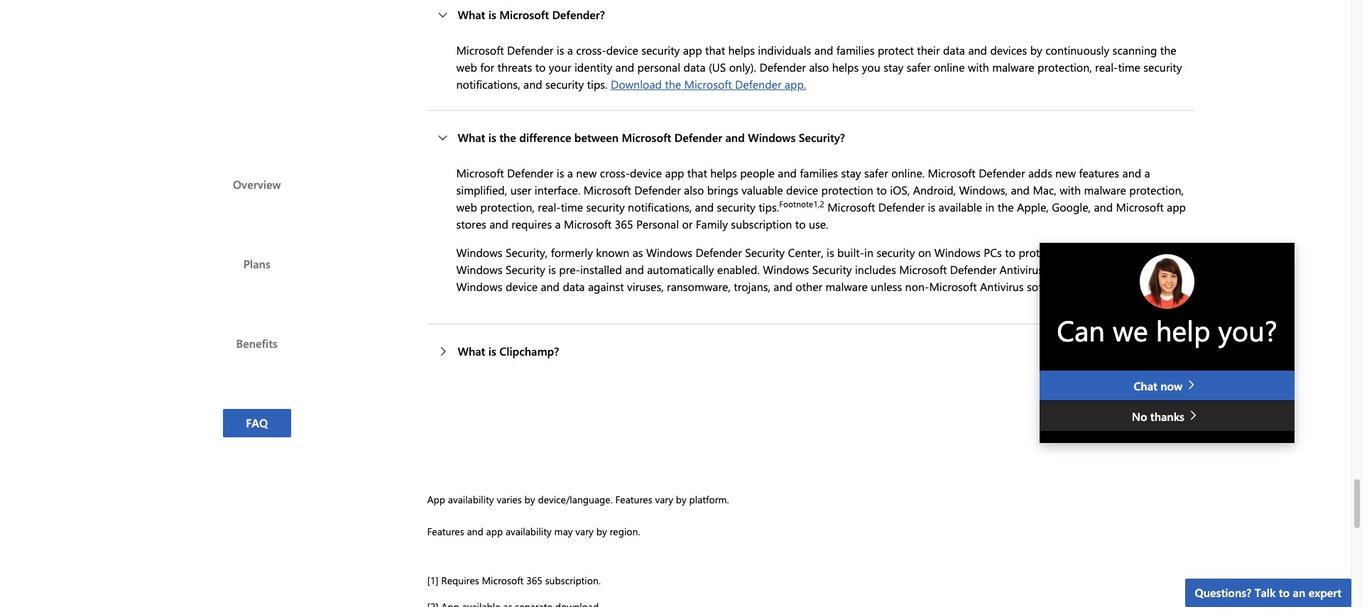 Task type: vqa. For each thing, say whether or not it's contained in the screenshot.
'data' to the top
yes



Task type: describe. For each thing, give the bounding box(es) containing it.
web inside "microsoft defender is a new cross-device app that helps people and families stay safer online. microsoft defender adds new features and a simplified, user interface. microsoft defender also brings valuable device protection to ios, android, windows, and mac, with malware protection, web protection, real-time security notifications, and security tips."
[[456, 200, 477, 215]]

stores
[[456, 217, 487, 232]]

ios,
[[890, 183, 910, 198]]

defender down individuals
[[760, 60, 806, 75]]

0 horizontal spatial 365
[[527, 574, 543, 588]]

questions? talk to an expert button
[[1185, 579, 1352, 607]]

to inside "microsoft defender is a new cross-device app that helps people and families stay safer online. microsoft defender adds new features and a simplified, user interface. microsoft defender also brings valuable device protection to ios, android, windows, and mac, with malware protection, web protection, real-time security notifications, and security tips."
[[877, 183, 887, 198]]

available
[[939, 200, 983, 215]]

the inside microsoft defender is a cross-device security app that helps individuals and families protect their data and devices by continuously scanning the web for threats to your identity and personal data (us only). defender also helps you stay safer online with malware protection, real-time security notifications, and security tips.
[[1161, 43, 1177, 58]]

download
[[611, 77, 662, 92]]

on
[[919, 245, 932, 260]]

requires
[[441, 574, 479, 588]]

scanning
[[1113, 43, 1158, 58]]

helps for only).
[[729, 43, 755, 58]]

installed
[[580, 262, 622, 277]]

notifications, inside "microsoft defender is a new cross-device app that helps people and families stay safer online. microsoft defender adds new features and a simplified, user interface. microsoft defender also brings valuable device protection to ios, android, windows, and mac, with malware protection, web protection, real-time security notifications, and security tips."
[[628, 200, 692, 215]]

you
[[862, 60, 881, 75]]

security down scanning
[[1144, 60, 1182, 75]]

app inside microsoft defender is a cross-device security app that helps individuals and families protect their data and devices by continuously scanning the web for threats to your identity and personal data (us only). defender also helps you stay safer online with malware protection, real-time security notifications, and security tips.
[[683, 43, 702, 58]]

0 horizontal spatial vary
[[576, 525, 594, 539]]

and down threats
[[524, 77, 542, 92]]

2 horizontal spatial security
[[813, 262, 852, 277]]

and left 'devices'
[[969, 43, 987, 58]]

and right features
[[1123, 166, 1142, 180]]

web inside microsoft defender is a cross-device security app that helps individuals and families protect their data and devices by continuously scanning the web for threats to your identity and personal data (us only). defender also helps you stay safer online with malware protection, real-time security notifications, and security tips.
[[456, 60, 477, 75]]

known
[[596, 245, 630, 260]]

1 vertical spatial protection,
[[1130, 183, 1184, 198]]

user
[[511, 183, 532, 198]]

footnote 1,2
[[779, 198, 825, 210]]

questions?
[[1195, 585, 1252, 600]]

chat
[[1134, 378, 1158, 393]]

region.
[[610, 525, 640, 539]]

between
[[575, 130, 619, 145]]

only).
[[729, 60, 757, 75]]

what is microsoft defender?
[[458, 7, 605, 22]]

ransomware,
[[667, 279, 731, 294]]

plans
[[243, 256, 271, 271]]

personal
[[638, 60, 681, 75]]

1 horizontal spatial your
[[1058, 245, 1081, 260]]

defender up enabled. at top
[[696, 245, 742, 260]]

use.
[[809, 217, 829, 232]]

center,
[[788, 245, 824, 260]]

people
[[740, 166, 775, 180]]

tips. inside microsoft defender is a cross-device security app that helps individuals and families protect their data and devices by continuously scanning the web for threats to your identity and personal data (us only). defender also helps you stay safer online with malware protection, real-time security notifications, and security tips.
[[587, 77, 608, 92]]

as
[[633, 245, 643, 260]]

in inside windows security, formerly known as windows defender security center, is built-in security on windows pcs to protect your device and data. windows security is pre-installed and automatically enabled. windows security includes microsoft defender antivirus software that protects your windows device and data against viruses, ransomware, trojans, and other malware unless non-microsoft antivirus software is active.
[[865, 245, 874, 260]]

defender up threats
[[507, 43, 554, 58]]

cross- inside microsoft defender is a cross-device security app that helps individuals and families protect their data and devices by continuously scanning the web for threats to your identity and personal data (us only). defender also helps you stay safer online with malware protection, real-time security notifications, and security tips.
[[576, 43, 606, 58]]

protection
[[822, 183, 874, 198]]

by left region.
[[597, 525, 607, 539]]

defender inside microsoft defender is available in the apple, google, and microsoft app stores and requires a microsoft 365 personal or family subscription to use.
[[879, 200, 925, 215]]

and left other
[[774, 279, 793, 294]]

enabled.
[[717, 262, 760, 277]]

questions? talk to an expert
[[1195, 585, 1342, 600]]

safer inside microsoft defender is a cross-device security app that helps individuals and families protect their data and devices by continuously scanning the web for threats to your identity and personal data (us only). defender also helps you stay safer online with malware protection, real-time security notifications, and security tips.
[[907, 60, 931, 75]]

is left active.
[[1073, 279, 1081, 294]]

defender up personal
[[635, 183, 681, 198]]

interface.
[[535, 183, 581, 198]]

active.
[[1084, 279, 1115, 294]]

data.
[[1141, 245, 1166, 260]]

requires
[[512, 217, 552, 232]]

a up interface.
[[568, 166, 573, 180]]

is inside "microsoft defender is a new cross-device app that helps people and families stay safer online. microsoft defender adds new features and a simplified, user interface. microsoft defender also brings valuable device protection to ios, android, windows, and mac, with malware protection, web protection, real-time security notifications, and security tips."
[[557, 166, 564, 180]]

no thanks
[[1132, 409, 1188, 424]]

formerly
[[551, 245, 593, 260]]

security up personal
[[642, 43, 680, 58]]

what for what is clipchamp?
[[458, 344, 486, 359]]

help
[[1156, 311, 1211, 349]]

is inside microsoft defender is available in the apple, google, and microsoft app stores and requires a microsoft 365 personal or family subscription to use.
[[928, 200, 936, 215]]

may
[[555, 525, 573, 539]]

thanks
[[1151, 409, 1185, 424]]

notifications, inside microsoft defender is a cross-device security app that helps individuals and families protect their data and devices by continuously scanning the web for threats to your identity and personal data (us only). defender also helps you stay safer online with malware protection, real-time security notifications, and security tips.
[[456, 77, 520, 92]]

microsoft inside dropdown button
[[622, 130, 672, 145]]

their
[[917, 43, 940, 58]]

is inside microsoft defender is a cross-device security app that helps individuals and families protect their data and devices by continuously scanning the web for threats to your identity and personal data (us only). defender also helps you stay safer online with malware protection, real-time security notifications, and security tips.
[[557, 43, 564, 58]]

1 vertical spatial helps
[[832, 60, 859, 75]]

subscription
[[731, 217, 792, 232]]

microsoft defender is a new cross-device app that helps people and families stay safer online. microsoft defender adds new features and a simplified, user interface. microsoft defender also brings valuable device protection to ios, android, windows, and mac, with malware protection, web protection, real-time security notifications, and security tips.
[[456, 166, 1184, 215]]

online
[[934, 60, 965, 75]]

built-
[[838, 245, 865, 260]]

android,
[[913, 183, 956, 198]]

or
[[682, 217, 693, 232]]

security inside windows security, formerly known as windows defender security center, is built-in security on windows pcs to protect your device and data. windows security is pre-installed and automatically enabled. windows security includes microsoft defender antivirus software that protects your windows device and data against viruses, ransomware, trojans, and other malware unless non-microsoft antivirus software is active.
[[877, 245, 915, 260]]

and right people in the right top of the page
[[778, 166, 797, 180]]

stay inside "microsoft defender is a new cross-device app that helps people and families stay safer online. microsoft defender adds new features and a simplified, user interface. microsoft defender also brings valuable device protection to ios, android, windows, and mac, with malware protection, web protection, real-time security notifications, and security tips."
[[841, 166, 861, 180]]

subscription.
[[545, 574, 601, 588]]

0 horizontal spatial security
[[506, 262, 545, 277]]

apple,
[[1017, 200, 1049, 215]]

by inside microsoft defender is a cross-device security app that helps individuals and families protect their data and devices by continuously scanning the web for threats to your identity and personal data (us only). defender also helps you stay safer online with malware protection, real-time security notifications, and security tips.
[[1031, 43, 1043, 58]]

pre-
[[559, 262, 580, 277]]

the down personal
[[665, 77, 681, 92]]

and down pre-
[[541, 279, 560, 294]]

you?
[[1219, 311, 1278, 349]]

[1] requires microsoft 365 subscription.
[[427, 574, 601, 588]]

1 new from the left
[[576, 166, 597, 180]]

google,
[[1052, 200, 1091, 215]]

1 horizontal spatial data
[[684, 60, 706, 75]]

and inside dropdown button
[[726, 130, 745, 145]]

1 horizontal spatial security
[[745, 245, 785, 260]]

can we help you?
[[1057, 311, 1278, 349]]

is left built-
[[827, 245, 835, 260]]

mac,
[[1033, 183, 1057, 198]]

faq button
[[223, 409, 291, 437]]

pcs
[[984, 245, 1002, 260]]

no
[[1132, 409, 1148, 424]]

safer inside "microsoft defender is a new cross-device app that helps people and families stay safer online. microsoft defender adds new features and a simplified, user interface. microsoft defender also brings valuable device protection to ios, android, windows, and mac, with malware protection, web protection, real-time security notifications, and security tips."
[[865, 166, 889, 180]]

protection, inside microsoft defender is a cross-device security app that helps individuals and families protect their data and devices by continuously scanning the web for threats to your identity and personal data (us only). defender also helps you stay safer online with malware protection, real-time security notifications, and security tips.
[[1038, 60, 1092, 75]]

varies
[[497, 493, 522, 507]]

other
[[796, 279, 823, 294]]

app
[[427, 493, 445, 507]]

and right "google,"
[[1094, 200, 1113, 215]]

2 new from the left
[[1056, 166, 1076, 180]]

0 horizontal spatial availability
[[448, 493, 494, 507]]

1,2
[[814, 198, 825, 210]]

defender inside dropdown button
[[675, 130, 723, 145]]

to inside microsoft defender is available in the apple, google, and microsoft app stores and requires a microsoft 365 personal or family subscription to use.
[[795, 217, 806, 232]]

now
[[1161, 378, 1183, 393]]

threats
[[498, 60, 532, 75]]

protect inside microsoft defender is a cross-device security app that helps individuals and families protect their data and devices by continuously scanning the web for threats to your identity and personal data (us only). defender also helps you stay safer online with malware protection, real-time security notifications, and security tips.
[[878, 43, 914, 58]]

device up footnote 1,2
[[786, 183, 819, 198]]

defender down only).
[[735, 77, 782, 92]]

simplified,
[[456, 183, 507, 198]]

device down security,
[[506, 279, 538, 294]]

platform.
[[690, 493, 729, 507]]

what is the difference between microsoft defender and windows security? button
[[427, 111, 1195, 165]]

defender?
[[552, 7, 605, 22]]

microsoft defender is a cross-device security app that helps individuals and families protect their data and devices by continuously scanning the web for threats to your identity and personal data (us only). defender also helps you stay safer online with malware protection, real-time security notifications, and security tips.
[[456, 43, 1182, 92]]

and up 'protects'
[[1119, 245, 1138, 260]]

protect inside windows security, formerly known as windows defender security center, is built-in security on windows pcs to protect your device and data. windows security is pre-installed and automatically enabled. windows security includes microsoft defender antivirus software that protects your windows device and data against viruses, ransomware, trojans, and other malware unless non-microsoft antivirus software is active.
[[1019, 245, 1055, 260]]

to inside microsoft defender is a cross-device security app that helps individuals and families protect their data and devices by continuously scanning the web for threats to your identity and personal data (us only). defender also helps you stay safer online with malware protection, real-time security notifications, and security tips.
[[535, 60, 546, 75]]

malware inside "microsoft defender is a new cross-device app that helps people and families stay safer online. microsoft defender adds new features and a simplified, user interface. microsoft defender also brings valuable device protection to ios, android, windows, and mac, with malware protection, web protection, real-time security notifications, and security tips."
[[1084, 183, 1127, 198]]

what is the difference between microsoft defender and windows security?
[[458, 130, 845, 145]]

is up for
[[489, 7, 496, 22]]

is left clipchamp?
[[489, 344, 496, 359]]

2 horizontal spatial data
[[943, 43, 965, 58]]

expert
[[1309, 585, 1342, 600]]

protects
[[1116, 262, 1157, 277]]

security down identity
[[546, 77, 584, 92]]

that inside windows security, formerly known as windows defender security center, is built-in security on windows pcs to protect your device and data. windows security is pre-installed and automatically enabled. windows security includes microsoft defender antivirus software that protects your windows device and data against viruses, ransomware, trojans, and other malware unless non-microsoft antivirus software is active.
[[1093, 262, 1113, 277]]

device up active.
[[1084, 245, 1116, 260]]

app.
[[785, 77, 807, 92]]



Task type: locate. For each thing, give the bounding box(es) containing it.
1 vertical spatial features
[[427, 525, 464, 539]]

0 horizontal spatial safer
[[865, 166, 889, 180]]

windows
[[748, 130, 796, 145], [456, 245, 503, 260], [646, 245, 693, 260], [935, 245, 981, 260], [456, 262, 503, 277], [763, 262, 809, 277], [456, 279, 503, 294]]

web left for
[[456, 60, 477, 75]]

1 horizontal spatial also
[[809, 60, 829, 75]]

safer down their
[[907, 60, 931, 75]]

0 vertical spatial malware
[[993, 60, 1035, 75]]

1 horizontal spatial availability
[[506, 525, 552, 539]]

cross- down the 'between'
[[600, 166, 630, 180]]

also
[[809, 60, 829, 75], [684, 183, 704, 198]]

0 vertical spatial time
[[1119, 60, 1141, 75]]

365 inside microsoft defender is available in the apple, google, and microsoft app stores and requires a microsoft 365 personal or family subscription to use.
[[615, 217, 633, 232]]

stay up protection
[[841, 166, 861, 180]]

2 web from the top
[[456, 200, 477, 215]]

security down security,
[[506, 262, 545, 277]]

malware
[[993, 60, 1035, 75], [1084, 183, 1127, 198], [826, 279, 868, 294]]

1 horizontal spatial malware
[[993, 60, 1035, 75]]

0 horizontal spatial new
[[576, 166, 597, 180]]

software left active.
[[1027, 279, 1070, 294]]

2 vertical spatial protection,
[[480, 200, 535, 215]]

(us
[[709, 60, 726, 75]]

chat now
[[1134, 378, 1186, 393]]

1 horizontal spatial vary
[[655, 493, 673, 507]]

can
[[1057, 311, 1105, 349]]

individuals
[[758, 43, 812, 58]]

is
[[489, 7, 496, 22], [557, 43, 564, 58], [489, 130, 496, 145], [557, 166, 564, 180], [928, 200, 936, 215], [827, 245, 835, 260], [549, 262, 556, 277], [1073, 279, 1081, 294], [489, 344, 496, 359]]

security up "known"
[[586, 200, 625, 215]]

the inside microsoft defender is available in the apple, google, and microsoft app stores and requires a microsoft 365 personal or family subscription to use.
[[998, 200, 1014, 215]]

0 vertical spatial antivirus
[[1000, 262, 1044, 277]]

helps inside "microsoft defender is a new cross-device app that helps people and families stay safer online. microsoft defender adds new features and a simplified, user interface. microsoft defender also brings valuable device protection to ios, android, windows, and mac, with malware protection, web protection, real-time security notifications, and security tips."
[[711, 166, 737, 180]]

0 vertical spatial protection,
[[1038, 60, 1092, 75]]

stay
[[884, 60, 904, 75], [841, 166, 861, 180]]

0 vertical spatial tips.
[[587, 77, 608, 92]]

your down "google,"
[[1058, 245, 1081, 260]]

0 vertical spatial in
[[986, 200, 995, 215]]

device down what is the difference between microsoft defender and windows security? at top
[[630, 166, 662, 180]]

by right 'devices'
[[1031, 43, 1043, 58]]

your
[[549, 60, 572, 75], [1058, 245, 1081, 260], [1160, 262, 1182, 277]]

time down scanning
[[1119, 60, 1141, 75]]

against
[[588, 279, 624, 294]]

defender up 'user'
[[507, 166, 554, 180]]

new right the adds
[[1056, 166, 1076, 180]]

1 horizontal spatial features
[[616, 493, 653, 507]]

security down built-
[[813, 262, 852, 277]]

2 vertical spatial malware
[[826, 279, 868, 294]]

windows inside what is the difference between microsoft defender and windows security? dropdown button
[[748, 130, 796, 145]]

app
[[683, 43, 702, 58], [665, 166, 684, 180], [1167, 200, 1186, 215], [486, 525, 503, 539]]

malware down features
[[1084, 183, 1127, 198]]

0 vertical spatial cross-
[[576, 43, 606, 58]]

0 vertical spatial software
[[1047, 262, 1090, 277]]

1 vertical spatial that
[[688, 166, 708, 180]]

that up active.
[[1093, 262, 1113, 277]]

security
[[745, 245, 785, 260], [506, 262, 545, 277], [813, 262, 852, 277]]

and up "apple,"
[[1011, 183, 1030, 198]]

1 horizontal spatial time
[[1119, 60, 1141, 75]]

clipchamp?
[[500, 344, 559, 359]]

real- down scanning
[[1096, 60, 1119, 75]]

0 horizontal spatial protection,
[[480, 200, 535, 215]]

1 vertical spatial what
[[458, 130, 486, 145]]

by right the varies
[[525, 493, 535, 507]]

data down pre-
[[563, 279, 585, 294]]

real- down interface.
[[538, 200, 561, 215]]

time inside "microsoft defender is a new cross-device app that helps people and families stay safer online. microsoft defender adds new features and a simplified, user interface. microsoft defender also brings valuable device protection to ios, android, windows, and mac, with malware protection, web protection, real-time security notifications, and security tips."
[[561, 200, 583, 215]]

security down brings
[[717, 200, 756, 215]]

also left brings
[[684, 183, 704, 198]]

what is clipchamp? button
[[427, 325, 1195, 379]]

security?
[[799, 130, 845, 145]]

0 vertical spatial features
[[616, 493, 653, 507]]

1 vertical spatial safer
[[865, 166, 889, 180]]

0 vertical spatial your
[[549, 60, 572, 75]]

malware down 'devices'
[[993, 60, 1035, 75]]

families up "1,2"
[[800, 166, 838, 180]]

what is clipchamp?
[[458, 344, 559, 359]]

0 horizontal spatial notifications,
[[456, 77, 520, 92]]

by
[[1031, 43, 1043, 58], [525, 493, 535, 507], [676, 493, 687, 507], [597, 525, 607, 539]]

the left "apple,"
[[998, 200, 1014, 215]]

valuable
[[742, 183, 783, 198]]

a
[[568, 43, 573, 58], [568, 166, 573, 180], [1145, 166, 1151, 180], [555, 217, 561, 232]]

protection, down 'user'
[[480, 200, 535, 215]]

device/language.
[[538, 493, 613, 507]]

to right pcs
[[1005, 245, 1016, 260]]

overview
[[233, 177, 281, 191]]

real-
[[1096, 60, 1119, 75], [538, 200, 561, 215]]

that inside microsoft defender is a cross-device security app that helps individuals and families protect their data and devices by continuously scanning the web for threats to your identity and personal data (us only). defender also helps you stay safer online with malware protection, real-time security notifications, and security tips.
[[705, 43, 725, 58]]

also down individuals
[[809, 60, 829, 75]]

tips.
[[587, 77, 608, 92], [759, 200, 779, 215]]

stay right you
[[884, 60, 904, 75]]

2 horizontal spatial your
[[1160, 262, 1182, 277]]

0 horizontal spatial malware
[[826, 279, 868, 294]]

to right threats
[[535, 60, 546, 75]]

0 vertical spatial safer
[[907, 60, 931, 75]]

1 horizontal spatial protect
[[1019, 245, 1055, 260]]

0 horizontal spatial features
[[427, 525, 464, 539]]

1 vertical spatial tips.
[[759, 200, 779, 215]]

an
[[1293, 585, 1306, 600]]

and up download
[[616, 60, 635, 75]]

what is microsoft defender? button
[[427, 0, 1195, 42]]

1 vertical spatial web
[[456, 200, 477, 215]]

0 vertical spatial vary
[[655, 493, 673, 507]]

0 vertical spatial data
[[943, 43, 965, 58]]

1 vertical spatial antivirus
[[980, 279, 1024, 294]]

1 vertical spatial software
[[1027, 279, 1070, 294]]

a inside microsoft defender is a cross-device security app that helps individuals and families protect their data and devices by continuously scanning the web for threats to your identity and personal data (us only). defender also helps you stay safer online with malware protection, real-time security notifications, and security tips.
[[568, 43, 573, 58]]

1 vertical spatial with
[[1060, 183, 1081, 198]]

microsoft inside microsoft defender is a cross-device security app that helps individuals and families protect their data and devices by continuously scanning the web for threats to your identity and personal data (us only). defender also helps you stay safer online with malware protection, real-time security notifications, and security tips.
[[456, 43, 504, 58]]

0 horizontal spatial stay
[[841, 166, 861, 180]]

2 what from the top
[[458, 130, 486, 145]]

1 horizontal spatial with
[[1060, 183, 1081, 198]]

in inside microsoft defender is available in the apple, google, and microsoft app stores and requires a microsoft 365 personal or family subscription to use.
[[986, 200, 995, 215]]

0 vertical spatial real-
[[1096, 60, 1119, 75]]

the right scanning
[[1161, 43, 1177, 58]]

0 vertical spatial notifications,
[[456, 77, 520, 92]]

defender up windows,
[[979, 166, 1026, 180]]

footnote
[[779, 198, 814, 210]]

[1]
[[427, 574, 439, 588]]

1 vertical spatial cross-
[[600, 166, 630, 180]]

the inside dropdown button
[[500, 130, 516, 145]]

microsoft
[[500, 7, 549, 22], [456, 43, 504, 58], [685, 77, 732, 92], [622, 130, 672, 145], [456, 166, 504, 180], [928, 166, 976, 180], [584, 183, 632, 198], [828, 200, 876, 215], [1116, 200, 1164, 215], [564, 217, 612, 232], [900, 262, 947, 277], [930, 279, 977, 294], [482, 574, 524, 588]]

data up online
[[943, 43, 965, 58]]

device up identity
[[606, 43, 639, 58]]

the left difference
[[500, 130, 516, 145]]

0 vertical spatial helps
[[729, 43, 755, 58]]

1 vertical spatial stay
[[841, 166, 861, 180]]

personal
[[636, 217, 679, 232]]

1 horizontal spatial 365
[[615, 217, 633, 232]]

in up includes
[[865, 245, 874, 260]]

families for stay
[[800, 166, 838, 180]]

cross- up identity
[[576, 43, 606, 58]]

0 horizontal spatial with
[[968, 60, 989, 75]]

by left platform.
[[676, 493, 687, 507]]

families inside "microsoft defender is a new cross-device app that helps people and families stay safer online. microsoft defender adds new features and a simplified, user interface. microsoft defender also brings valuable device protection to ios, android, windows, and mac, with malware protection, web protection, real-time security notifications, and security tips."
[[800, 166, 838, 180]]

helps for protection
[[711, 166, 737, 180]]

a right requires
[[555, 217, 561, 232]]

0 horizontal spatial time
[[561, 200, 583, 215]]

a inside microsoft defender is available in the apple, google, and microsoft app stores and requires a microsoft 365 personal or family subscription to use.
[[555, 217, 561, 232]]

2 horizontal spatial malware
[[1084, 183, 1127, 198]]

overview button
[[223, 170, 291, 199]]

families inside microsoft defender is a cross-device security app that helps individuals and families protect their data and devices by continuously scanning the web for threats to your identity and personal data (us only). defender also helps you stay safer online with malware protection, real-time security notifications, and security tips.
[[837, 43, 875, 58]]

and up requires at the bottom left of page
[[467, 525, 484, 539]]

protect up you
[[878, 43, 914, 58]]

device
[[606, 43, 639, 58], [630, 166, 662, 180], [786, 183, 819, 198], [1084, 245, 1116, 260], [506, 279, 538, 294]]

app inside microsoft defender is available in the apple, google, and microsoft app stores and requires a microsoft 365 personal or family subscription to use.
[[1167, 200, 1186, 215]]

chat now button
[[1040, 370, 1295, 400]]

defender down ios,
[[879, 200, 925, 215]]

your down 'data.'
[[1160, 262, 1182, 277]]

families
[[837, 43, 875, 58], [800, 166, 838, 180]]

device inside microsoft defender is a cross-device security app that helps individuals and families protect their data and devices by continuously scanning the web for threats to your identity and personal data (us only). defender also helps you stay safer online with malware protection, real-time security notifications, and security tips.
[[606, 43, 639, 58]]

cross- inside "microsoft defender is a new cross-device app that helps people and families stay safer online. microsoft defender adds new features and a simplified, user interface. microsoft defender also brings valuable device protection to ios, android, windows, and mac, with malware protection, web protection, real-time security notifications, and security tips."
[[600, 166, 630, 180]]

talk
[[1255, 585, 1276, 600]]

0 vertical spatial protect
[[878, 43, 914, 58]]

stay inside microsoft defender is a cross-device security app that helps individuals and families protect their data and devices by continuously scanning the web for threats to your identity and personal data (us only). defender also helps you stay safer online with malware protection, real-time security notifications, and security tips.
[[884, 60, 904, 75]]

0 vertical spatial also
[[809, 60, 829, 75]]

0 horizontal spatial also
[[684, 183, 704, 198]]

microsoft defender is available in the apple, google, and microsoft app stores and requires a microsoft 365 personal or family subscription to use.
[[456, 200, 1186, 232]]

defender down pcs
[[950, 262, 997, 277]]

to left 'use.'
[[795, 217, 806, 232]]

security
[[642, 43, 680, 58], [1144, 60, 1182, 75], [546, 77, 584, 92], [586, 200, 625, 215], [717, 200, 756, 215], [877, 245, 915, 260]]

that
[[705, 43, 725, 58], [688, 166, 708, 180], [1093, 262, 1113, 277]]

automatically
[[647, 262, 714, 277]]

notifications, up personal
[[628, 200, 692, 215]]

1 vertical spatial protect
[[1019, 245, 1055, 260]]

what inside dropdown button
[[458, 130, 486, 145]]

1 vertical spatial vary
[[576, 525, 594, 539]]

data inside windows security, formerly known as windows defender security center, is built-in security on windows pcs to protect your device and data. windows security is pre-installed and automatically enabled. windows security includes microsoft defender antivirus software that protects your windows device and data against viruses, ransomware, trojans, and other malware unless non-microsoft antivirus software is active.
[[563, 279, 585, 294]]

0 vertical spatial 365
[[615, 217, 633, 232]]

is down defender?
[[557, 43, 564, 58]]

1 vertical spatial in
[[865, 245, 874, 260]]

2 vertical spatial your
[[1160, 262, 1182, 277]]

cross-
[[576, 43, 606, 58], [600, 166, 630, 180]]

0 horizontal spatial protect
[[878, 43, 914, 58]]

includes
[[855, 262, 896, 277]]

1 horizontal spatial tips.
[[759, 200, 779, 215]]

benefits
[[236, 336, 278, 351]]

continuously
[[1046, 43, 1110, 58]]

0 vertical spatial availability
[[448, 493, 494, 507]]

microsoft inside dropdown button
[[500, 7, 549, 22]]

family
[[696, 217, 728, 232]]

1 horizontal spatial new
[[1056, 166, 1076, 180]]

in down windows,
[[986, 200, 995, 215]]

the
[[1161, 43, 1177, 58], [665, 77, 681, 92], [500, 130, 516, 145], [998, 200, 1014, 215]]

2 vertical spatial what
[[458, 344, 486, 359]]

vary
[[655, 493, 673, 507], [576, 525, 594, 539]]

with inside microsoft defender is a cross-device security app that helps individuals and families protect their data and devices by continuously scanning the web for threats to your identity and personal data (us only). defender also helps you stay safer online with malware protection, real-time security notifications, and security tips.
[[968, 60, 989, 75]]

tips. inside "microsoft defender is a new cross-device app that helps people and families stay safer online. microsoft defender adds new features and a simplified, user interface. microsoft defender also brings valuable device protection to ios, android, windows, and mac, with malware protection, web protection, real-time security notifications, and security tips."
[[759, 200, 779, 215]]

1 web from the top
[[456, 60, 477, 75]]

is up interface.
[[557, 166, 564, 180]]

0 vertical spatial what
[[458, 7, 486, 22]]

is inside dropdown button
[[489, 130, 496, 145]]

your left identity
[[549, 60, 572, 75]]

and down as
[[625, 262, 644, 277]]

0 vertical spatial with
[[968, 60, 989, 75]]

and
[[815, 43, 834, 58], [969, 43, 987, 58], [616, 60, 635, 75], [524, 77, 542, 92], [726, 130, 745, 145], [778, 166, 797, 180], [1123, 166, 1142, 180], [1011, 183, 1030, 198], [695, 200, 714, 215], [1094, 200, 1113, 215], [490, 217, 509, 232], [1119, 245, 1138, 260], [625, 262, 644, 277], [541, 279, 560, 294], [774, 279, 793, 294], [467, 525, 484, 539]]

features and app availability may vary by region.
[[427, 525, 640, 539]]

defender down download the microsoft defender app.
[[675, 130, 723, 145]]

is left difference
[[489, 130, 496, 145]]

and down what is microsoft defender? dropdown button at the top of page
[[815, 43, 834, 58]]

helps
[[729, 43, 755, 58], [832, 60, 859, 75], [711, 166, 737, 180]]

1 horizontal spatial protection,
[[1038, 60, 1092, 75]]

features
[[616, 493, 653, 507], [427, 525, 464, 539]]

2 vertical spatial data
[[563, 279, 585, 294]]

time inside microsoft defender is a cross-device security app that helps individuals and families protect their data and devices by continuously scanning the web for threats to your identity and personal data (us only). defender also helps you stay safer online with malware protection, real-time security notifications, and security tips.
[[1119, 60, 1141, 75]]

0 horizontal spatial tips.
[[587, 77, 608, 92]]

unless
[[871, 279, 902, 294]]

for
[[480, 60, 495, 75]]

that up brings
[[688, 166, 708, 180]]

with right online
[[968, 60, 989, 75]]

real- inside microsoft defender is a cross-device security app that helps individuals and families protect their data and devices by continuously scanning the web for threats to your identity and personal data (us only). defender also helps you stay safer online with malware protection, real-time security notifications, and security tips.
[[1096, 60, 1119, 75]]

is left pre-
[[549, 262, 556, 277]]

1 vertical spatial notifications,
[[628, 200, 692, 215]]

0 vertical spatial stay
[[884, 60, 904, 75]]

features
[[1079, 166, 1120, 180]]

1 what from the top
[[458, 7, 486, 22]]

families for protect
[[837, 43, 875, 58]]

that for personal
[[705, 43, 725, 58]]

1 vertical spatial real-
[[538, 200, 561, 215]]

with inside "microsoft defender is a new cross-device app that helps people and families stay safer online. microsoft defender adds new features and a simplified, user interface. microsoft defender also brings valuable device protection to ios, android, windows, and mac, with malware protection, web protection, real-time security notifications, and security tips."
[[1060, 183, 1081, 198]]

what up for
[[458, 7, 486, 22]]

0 vertical spatial families
[[837, 43, 875, 58]]

365 left subscription. on the bottom left of page
[[527, 574, 543, 588]]

features down app
[[427, 525, 464, 539]]

a right features
[[1145, 166, 1151, 180]]

with
[[968, 60, 989, 75], [1060, 183, 1081, 198]]

to left ios,
[[877, 183, 887, 198]]

1 vertical spatial data
[[684, 60, 706, 75]]

what for what is microsoft defender?
[[458, 7, 486, 22]]

that inside "microsoft defender is a new cross-device app that helps people and families stay safer online. microsoft defender adds new features and a simplified, user interface. microsoft defender also brings valuable device protection to ios, android, windows, and mac, with malware protection, web protection, real-time security notifications, and security tips."
[[688, 166, 708, 180]]

also inside microsoft defender is a cross-device security app that helps individuals and families protect their data and devices by continuously scanning the web for threats to your identity and personal data (us only). defender also helps you stay safer online with malware protection, real-time security notifications, and security tips.
[[809, 60, 829, 75]]

we
[[1113, 311, 1149, 349]]

also inside "microsoft defender is a new cross-device app that helps people and families stay safer online. microsoft defender adds new features and a simplified, user interface. microsoft defender also brings valuable device protection to ios, android, windows, and mac, with malware protection, web protection, real-time security notifications, and security tips."
[[684, 183, 704, 198]]

download the microsoft defender app. link
[[611, 77, 807, 92]]

1 vertical spatial families
[[800, 166, 838, 180]]

security down subscription
[[745, 245, 785, 260]]

1 vertical spatial time
[[561, 200, 583, 215]]

notifications,
[[456, 77, 520, 92], [628, 200, 692, 215]]

and up family
[[695, 200, 714, 215]]

that up (us
[[705, 43, 725, 58]]

and up people in the right top of the page
[[726, 130, 745, 145]]

notifications, down for
[[456, 77, 520, 92]]

0 vertical spatial web
[[456, 60, 477, 75]]

helps up brings
[[711, 166, 737, 180]]

availability left "may"
[[506, 525, 552, 539]]

1 horizontal spatial real-
[[1096, 60, 1119, 75]]

and right stores
[[490, 217, 509, 232]]

security,
[[506, 245, 548, 260]]

2 horizontal spatial protection,
[[1130, 183, 1184, 198]]

0 vertical spatial that
[[705, 43, 725, 58]]

what up simplified,
[[458, 130, 486, 145]]

to inside windows security, formerly known as windows defender security center, is built-in security on windows pcs to protect your device and data. windows security is pre-installed and automatically enabled. windows security includes microsoft defender antivirus software that protects your windows device and data against viruses, ransomware, trojans, and other malware unless non-microsoft antivirus software is active.
[[1005, 245, 1016, 260]]

windows,
[[959, 183, 1008, 198]]

protect
[[878, 43, 914, 58], [1019, 245, 1055, 260]]

1 vertical spatial your
[[1058, 245, 1081, 260]]

faq
[[246, 415, 268, 430]]

malware inside microsoft defender is a cross-device security app that helps individuals and families protect their data and devices by continuously scanning the web for threats to your identity and personal data (us only). defender also helps you stay safer online with malware protection, real-time security notifications, and security tips.
[[993, 60, 1035, 75]]

0 horizontal spatial data
[[563, 279, 585, 294]]

new
[[576, 166, 597, 180], [1056, 166, 1076, 180]]

1 horizontal spatial safer
[[907, 60, 931, 75]]

3 what from the top
[[458, 344, 486, 359]]

that for brings
[[688, 166, 708, 180]]

web up stores
[[456, 200, 477, 215]]

0 horizontal spatial in
[[865, 245, 874, 260]]

1 horizontal spatial stay
[[884, 60, 904, 75]]

new up interface.
[[576, 166, 597, 180]]

to inside dropdown button
[[1279, 585, 1290, 600]]

protection, down continuously in the top right of the page
[[1038, 60, 1092, 75]]

malware inside windows security, formerly known as windows defender security center, is built-in security on windows pcs to protect your device and data. windows security is pre-installed and automatically enabled. windows security includes microsoft defender antivirus software that protects your windows device and data against viruses, ransomware, trojans, and other malware unless non-microsoft antivirus software is active.
[[826, 279, 868, 294]]

defender
[[507, 43, 554, 58], [760, 60, 806, 75], [735, 77, 782, 92], [675, 130, 723, 145], [507, 166, 554, 180], [979, 166, 1026, 180], [635, 183, 681, 198], [879, 200, 925, 215], [696, 245, 742, 260], [950, 262, 997, 277]]

helps up only).
[[729, 43, 755, 58]]

1 vertical spatial malware
[[1084, 183, 1127, 198]]

to left an
[[1279, 585, 1290, 600]]

2 vertical spatial that
[[1093, 262, 1113, 277]]

vary right "may"
[[576, 525, 594, 539]]

what left clipchamp?
[[458, 344, 486, 359]]

safer left online.
[[865, 166, 889, 180]]

1 horizontal spatial notifications,
[[628, 200, 692, 215]]

app availability varies by device/language. features vary by platform.
[[427, 493, 729, 507]]

availability
[[448, 493, 494, 507], [506, 525, 552, 539]]

what for what is the difference between microsoft defender and windows security?
[[458, 130, 486, 145]]

your inside microsoft defender is a cross-device security app that helps individuals and families protect their data and devices by continuously scanning the web for threats to your identity and personal data (us only). defender also helps you stay safer online with malware protection, real-time security notifications, and security tips.
[[549, 60, 572, 75]]

real- inside "microsoft defender is a new cross-device app that helps people and families stay safer online. microsoft defender adds new features and a simplified, user interface. microsoft defender also brings valuable device protection to ios, android, windows, and mac, with malware protection, web protection, real-time security notifications, and security tips."
[[538, 200, 561, 215]]

1 vertical spatial also
[[684, 183, 704, 198]]

brings
[[707, 183, 739, 198]]

1 horizontal spatial in
[[986, 200, 995, 215]]

vary left platform.
[[655, 493, 673, 507]]

1 vertical spatial 365
[[527, 574, 543, 588]]

app inside "microsoft defender is a new cross-device app that helps people and families stay safer online. microsoft defender adds new features and a simplified, user interface. microsoft defender also brings valuable device protection to ios, android, windows, and mac, with malware protection, web protection, real-time security notifications, and security tips."
[[665, 166, 684, 180]]

download the microsoft defender app.
[[611, 77, 807, 92]]



